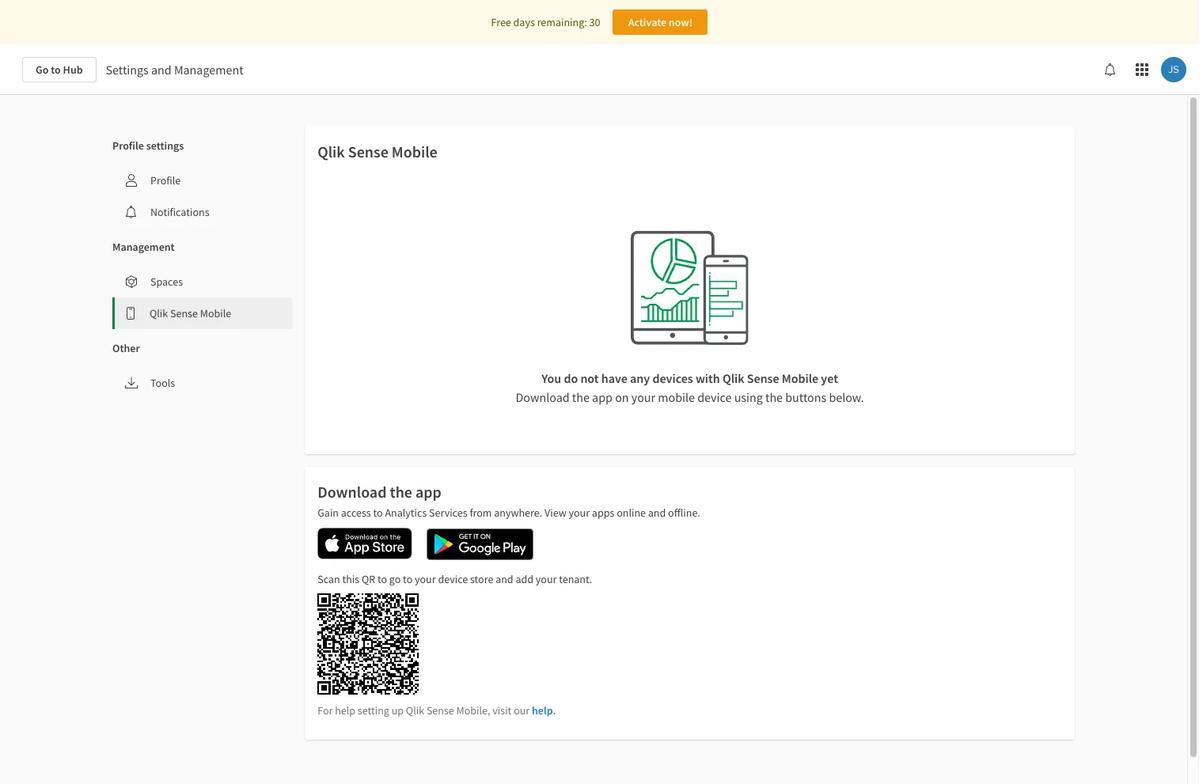 Task type: locate. For each thing, give the bounding box(es) containing it.
1 vertical spatial and
[[648, 506, 666, 520]]

gain access to analytics services from anywhere. view your apps online and offline.
[[318, 506, 701, 520]]

1 vertical spatial mobile
[[200, 306, 231, 321]]

1 vertical spatial qlik sense mobile
[[150, 306, 231, 321]]

1 vertical spatial app
[[416, 482, 442, 502]]

1 vertical spatial device
[[438, 572, 468, 587]]

activate now!
[[628, 15, 693, 29]]

devices
[[653, 371, 693, 386]]

sense
[[348, 142, 389, 162], [170, 306, 198, 321], [747, 371, 780, 386], [427, 704, 454, 718]]

0 vertical spatial app
[[592, 390, 613, 405]]

1 horizontal spatial download
[[516, 390, 570, 405]]

0 horizontal spatial profile
[[112, 139, 144, 153]]

apps
[[592, 506, 615, 520]]

2 vertical spatial mobile
[[782, 371, 819, 386]]

you
[[542, 371, 562, 386]]

0 vertical spatial qlik sense mobile
[[318, 142, 438, 162]]

0 horizontal spatial device
[[438, 572, 468, 587]]

profile
[[112, 139, 144, 153], [150, 173, 181, 188]]

device down with
[[698, 390, 732, 405]]

qlik sense mobile
[[318, 142, 438, 162], [150, 306, 231, 321]]

settings and management
[[106, 62, 244, 78]]

you do not have any devices with qlik sense mobile yet download the app on your mobile device using the buttons below.
[[516, 371, 864, 405]]

2 horizontal spatial mobile
[[782, 371, 819, 386]]

download inside you do not have any devices with qlik sense mobile yet download the app on your mobile device using the buttons below.
[[516, 390, 570, 405]]

the down not
[[572, 390, 590, 405]]

tools
[[150, 376, 175, 390]]

this
[[342, 572, 360, 587]]

download
[[516, 390, 570, 405], [318, 482, 387, 502]]

the right using
[[766, 390, 783, 405]]

scan
[[318, 572, 340, 587]]

app left on
[[592, 390, 613, 405]]

app
[[592, 390, 613, 405], [416, 482, 442, 502]]

and
[[151, 62, 172, 78], [648, 506, 666, 520], [496, 572, 514, 587]]

buttons
[[786, 390, 827, 405]]

store
[[470, 572, 494, 587]]

days
[[514, 15, 535, 29]]

mobile
[[392, 142, 438, 162], [200, 306, 231, 321], [782, 371, 819, 386]]

download up access
[[318, 482, 387, 502]]

profile left settings
[[112, 139, 144, 153]]

tools link
[[112, 367, 292, 399]]

profile up notifications in the top left of the page
[[150, 173, 181, 188]]

1 vertical spatial management
[[112, 240, 175, 254]]

device
[[698, 390, 732, 405], [438, 572, 468, 587]]

2 vertical spatial and
[[496, 572, 514, 587]]

1 horizontal spatial profile
[[150, 173, 181, 188]]

your
[[632, 390, 656, 405], [569, 506, 590, 520], [415, 572, 436, 587], [536, 572, 557, 587]]

0 horizontal spatial the
[[390, 482, 412, 502]]

to
[[51, 63, 61, 77], [373, 506, 383, 520], [378, 572, 387, 587], [403, 572, 413, 587]]

gain
[[318, 506, 339, 520]]

do
[[564, 371, 578, 386]]

the
[[572, 390, 590, 405], [766, 390, 783, 405], [390, 482, 412, 502]]

0 vertical spatial and
[[151, 62, 172, 78]]

2 horizontal spatial the
[[766, 390, 783, 405]]

profile settings
[[112, 139, 184, 153]]

setting
[[358, 704, 389, 718]]

mobile inside you do not have any devices with qlik sense mobile yet download the app on your mobile device using the buttons below.
[[782, 371, 819, 386]]

0 vertical spatial device
[[698, 390, 732, 405]]

app up services
[[416, 482, 442, 502]]

free days remaining: 30
[[491, 15, 600, 29]]

jacob simon image
[[1161, 57, 1187, 82]]

anywhere.
[[494, 506, 543, 520]]

1 horizontal spatial the
[[572, 390, 590, 405]]

your down any
[[632, 390, 656, 405]]

app inside you do not have any devices with qlik sense mobile yet download the app on your mobile device using the buttons below.
[[592, 390, 613, 405]]

device left store
[[438, 572, 468, 587]]

spaces link
[[112, 266, 292, 298]]

1 vertical spatial profile
[[150, 173, 181, 188]]

the up analytics at left
[[390, 482, 412, 502]]

1 horizontal spatial app
[[592, 390, 613, 405]]

download down you
[[516, 390, 570, 405]]

profile link
[[112, 165, 292, 196]]

0 horizontal spatial mobile
[[200, 306, 231, 321]]

0 vertical spatial management
[[174, 62, 244, 78]]

services
[[429, 506, 468, 520]]

device inside you do not have any devices with qlik sense mobile yet download the app on your mobile device using the buttons below.
[[698, 390, 732, 405]]

1 horizontal spatial device
[[698, 390, 732, 405]]

qlik
[[318, 142, 345, 162], [150, 306, 168, 321], [723, 371, 745, 386], [406, 704, 424, 718]]

now!
[[669, 15, 693, 29]]

analytics
[[385, 506, 427, 520]]

management
[[174, 62, 244, 78], [112, 240, 175, 254]]

for help setting up qlik sense mobile, visit our help.
[[318, 704, 556, 718]]

0 vertical spatial download
[[516, 390, 570, 405]]

1 vertical spatial download
[[318, 482, 387, 502]]

0 vertical spatial profile
[[112, 139, 144, 153]]

and right the online
[[648, 506, 666, 520]]

0 vertical spatial mobile
[[392, 142, 438, 162]]

for
[[318, 704, 333, 718]]

and left the add
[[496, 572, 514, 587]]

visit
[[493, 704, 512, 718]]

sense inside you do not have any devices with qlik sense mobile yet download the app on your mobile device using the buttons below.
[[747, 371, 780, 386]]

not
[[581, 371, 599, 386]]

and right the 'settings'
[[151, 62, 172, 78]]

any
[[630, 371, 650, 386]]

free
[[491, 15, 511, 29]]

go to hub
[[36, 63, 83, 77]]

0 horizontal spatial qlik sense mobile
[[150, 306, 231, 321]]



Task type: describe. For each thing, give the bounding box(es) containing it.
your right go
[[415, 572, 436, 587]]

other
[[112, 341, 140, 355]]

0 horizontal spatial and
[[151, 62, 172, 78]]

our
[[514, 704, 530, 718]]

settings
[[146, 139, 184, 153]]

access
[[341, 506, 371, 520]]

notifications link
[[112, 196, 292, 228]]

from
[[470, 506, 492, 520]]

help. link
[[532, 704, 556, 718]]

spaces
[[150, 275, 183, 289]]

0 horizontal spatial download
[[318, 482, 387, 502]]

yet
[[821, 371, 838, 386]]

go
[[36, 63, 49, 77]]

qr
[[362, 572, 375, 587]]

tenant.
[[559, 572, 593, 587]]

offline.
[[668, 506, 701, 520]]

online
[[617, 506, 646, 520]]

mobile
[[658, 390, 695, 405]]

activate now! link
[[613, 10, 708, 35]]

go
[[389, 572, 401, 587]]

2 horizontal spatial and
[[648, 506, 666, 520]]

on
[[615, 390, 629, 405]]

your right view at the bottom of page
[[569, 506, 590, 520]]

1 horizontal spatial mobile
[[392, 142, 438, 162]]

below.
[[829, 390, 864, 405]]

notifications
[[150, 205, 209, 219]]

settings
[[106, 62, 149, 78]]

add
[[516, 572, 534, 587]]

help.
[[532, 704, 556, 718]]

qlik inside you do not have any devices with qlik sense mobile yet download the app on your mobile device using the buttons below.
[[723, 371, 745, 386]]

download qlik sense mobile saas from the apple app store image
[[318, 528, 412, 560]]

your right the add
[[536, 572, 557, 587]]

activate
[[628, 15, 667, 29]]

profile for profile
[[150, 173, 181, 188]]

your inside you do not have any devices with qlik sense mobile yet download the app on your mobile device using the buttons below.
[[632, 390, 656, 405]]

mobile,
[[457, 704, 491, 718]]

using
[[734, 390, 763, 405]]

qlik sense mobile link
[[115, 298, 292, 329]]

get qlik sense mobile saas on the google play store. image
[[419, 521, 541, 568]]

up
[[392, 704, 404, 718]]

0 horizontal spatial app
[[416, 482, 442, 502]]

go to hub link
[[22, 57, 96, 82]]

remaining:
[[537, 15, 587, 29]]

30
[[589, 15, 600, 29]]

scan this qr to go to your device store and add your tenant.
[[318, 572, 593, 587]]

profile for profile settings
[[112, 139, 144, 153]]

view
[[545, 506, 567, 520]]

1 horizontal spatial and
[[496, 572, 514, 587]]

1 horizontal spatial qlik sense mobile
[[318, 142, 438, 162]]

download the app
[[318, 482, 442, 502]]

have
[[602, 371, 628, 386]]

help
[[335, 704, 356, 718]]

with
[[696, 371, 720, 386]]

hub
[[63, 63, 83, 77]]



Task type: vqa. For each thing, say whether or not it's contained in the screenshot.
'Profile' link
yes



